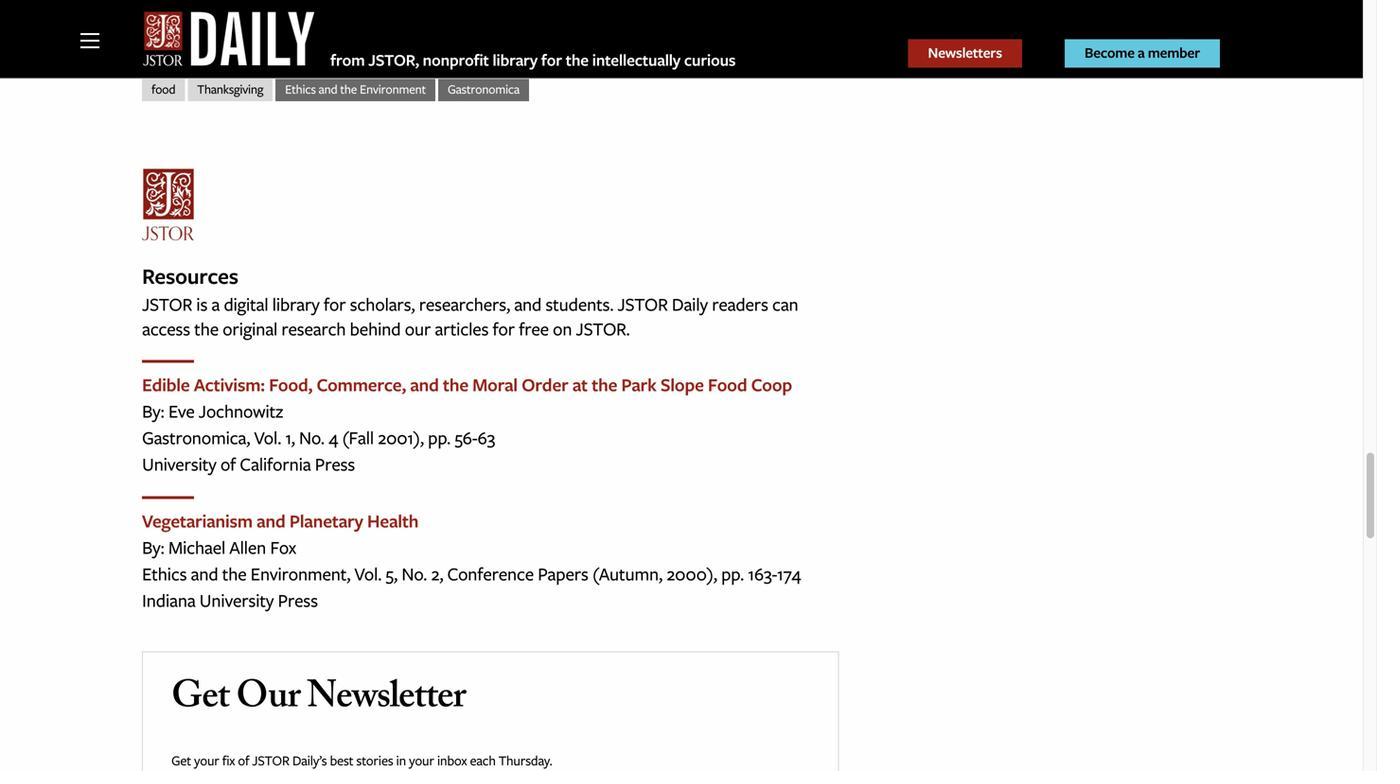 Task type: locate. For each thing, give the bounding box(es) containing it.
and
[[514, 291, 542, 317], [410, 372, 439, 397], [257, 508, 285, 533], [191, 561, 218, 586]]

5,
[[386, 561, 398, 586]]

your
[[194, 751, 219, 770], [409, 751, 434, 770]]

1 horizontal spatial pp.
[[722, 561, 744, 586]]

fix
[[222, 751, 235, 770]]

1 horizontal spatial no.
[[402, 561, 427, 586]]

and inside resources jstor is a digital library for scholars, researchers, and students. jstor daily readers can access the original research behind our articles for free on jstor.
[[514, 291, 542, 317]]

0 horizontal spatial of
[[220, 452, 236, 477]]

food
[[152, 80, 175, 98]]

get left fix on the left bottom
[[171, 751, 191, 770]]

vegetarianism and planetary health by: michael allen fox ethics and the environment, vol. 5, no. 2, conference papers (autumn, 2000), pp. 163-174 indiana university press
[[142, 508, 801, 613]]

0 vertical spatial of
[[220, 452, 236, 477]]

research
[[282, 316, 346, 341]]

vol. inside edible activism: food, commerce, and the moral order at the park slope food coop by: eve jochnowitz gastronomica, vol. 1, no. 4 (fall 2001), pp. 56-63 university of california press
[[254, 425, 281, 450]]

press down environment,
[[278, 588, 318, 613]]

0 horizontal spatial library
[[272, 291, 320, 317]]

the inside the vegetarianism and planetary health by: michael allen fox ethics and the environment, vol. 5, no. 2, conference papers (autumn, 2000), pp. 163-174 indiana university press
[[222, 561, 247, 586]]

please
[[142, 23, 181, 44]]

and inside edible activism: food, commerce, and the moral order at the park slope food coop by: eve jochnowitz gastronomica, vol. 1, no. 4 (fall 2001), pp. 56-63 university of california press
[[410, 372, 439, 397]]

gastronomica link
[[438, 78, 529, 101]]

pp. inside edible activism: food, commerce, and the moral order at the park slope food coop by: eve jochnowitz gastronomica, vol. 1, no. 4 (fall 2001), pp. 56-63 university of california press
[[428, 425, 451, 450]]

newsletters
[[928, 42, 1003, 62]]

get
[[171, 669, 229, 733], [171, 751, 191, 770]]

vegetarianism and planetary health link
[[142, 508, 419, 533]]

no.
[[299, 425, 325, 450], [402, 561, 427, 586]]

menu bar
[[909, 39, 1255, 68]]

activism:
[[194, 372, 265, 397]]

2 horizontal spatial for
[[541, 48, 562, 71]]

0 horizontal spatial no.
[[299, 425, 325, 450]]

by: inside edible activism: food, commerce, and the moral order at the park slope food coop by: eve jochnowitz gastronomica, vol. 1, no. 4 (fall 2001), pp. 56-63 university of california press
[[142, 399, 164, 424]]

by: inside the vegetarianism and planetary health by: michael allen fox ethics and the environment, vol. 5, no. 2, conference papers (autumn, 2000), pp. 163-174 indiana university press
[[142, 535, 164, 560]]

174
[[777, 561, 801, 586]]

get your fix of jstor daily's best stories in your inbox each thursday.
[[171, 751, 553, 770]]

our
[[236, 669, 300, 733]]

vol. left 5,
[[355, 561, 382, 586]]

0 vertical spatial a
[[175, 8, 181, 28]]

university inside the vegetarianism and planetary health by: michael allen fox ethics and the environment, vol. 5, no. 2, conference papers (autumn, 2000), pp. 163-174 indiana university press
[[199, 588, 274, 613]]

1 vertical spatial pp.
[[722, 561, 744, 586]]

1 by: from the top
[[142, 399, 164, 424]]

the right access
[[194, 316, 219, 341]]

free
[[519, 316, 549, 341]]

jstor.
[[576, 316, 630, 341]]

our
[[405, 316, 431, 341]]

1 vertical spatial vol.
[[355, 561, 382, 586]]

access
[[142, 316, 190, 341]]

0 vertical spatial by:
[[142, 399, 164, 424]]

ethics and the environment
[[285, 80, 426, 98]]

a right have
[[175, 8, 181, 28]]

0 horizontal spatial a
[[175, 8, 181, 28]]

newsletters menu item
[[909, 39, 1065, 68]]

no. left 4 at the left
[[299, 425, 325, 450]]

0 horizontal spatial pp.
[[428, 425, 451, 450]]

gastronomica
[[448, 80, 520, 98]]

original
[[223, 316, 278, 341]]

from jstor, nonprofit library for the intellectually curious link
[[330, 47, 736, 72]]

0 vertical spatial get
[[171, 669, 229, 733]]

by: up ethics
[[142, 535, 164, 560]]

2 horizontal spatial a
[[1138, 42, 1145, 62]]

0 horizontal spatial jstor
[[142, 291, 192, 317]]

the left moral
[[443, 372, 469, 397]]

0 vertical spatial pp.
[[428, 425, 451, 450]]

a inside resources jstor is a digital library for scholars, researchers, and students. jstor daily readers can access the original research behind our articles for free on jstor.
[[212, 291, 220, 317]]

ethics
[[142, 561, 187, 586]]

jstor,
[[369, 48, 419, 71]]

vegetarianism
[[142, 508, 253, 533]]

press inside edible activism: food, commerce, and the moral order at the park slope food coop by: eve jochnowitz gastronomica, vol. 1, no. 4 (fall 2001), pp. 56-63 university of california press
[[315, 452, 355, 477]]

newsletter
[[307, 669, 466, 733]]

1 vertical spatial a
[[1138, 42, 1145, 62]]

by: left eve
[[142, 399, 164, 424]]

0 vertical spatial university
[[142, 452, 216, 477]]

press down 4 at the left
[[315, 452, 355, 477]]

a inside have a correction or comment about this article? please contact us.
[[175, 8, 181, 28]]

michael
[[168, 535, 225, 560]]

1 horizontal spatial library
[[493, 48, 538, 71]]

of down gastronomica,
[[220, 452, 236, 477]]

1 vertical spatial get
[[171, 751, 191, 770]]

for inside navigation
[[541, 48, 562, 71]]

the inside navigation
[[566, 48, 589, 71]]

conference
[[447, 561, 534, 586]]

jstor left daily
[[618, 291, 668, 317]]

1 vertical spatial library
[[272, 291, 320, 317]]

menu bar containing newsletters
[[909, 39, 1255, 68]]

1 vertical spatial of
[[238, 751, 249, 770]]

of right fix on the left bottom
[[238, 751, 249, 770]]

please contact us. link
[[142, 23, 252, 44]]

library inside resources jstor is a digital library for scholars, researchers, and students. jstor daily readers can access the original research behind our articles for free on jstor.
[[272, 291, 320, 317]]

vol. inside the vegetarianism and planetary health by: michael allen fox ethics and the environment, vol. 5, no. 2, conference papers (autumn, 2000), pp. 163-174 indiana university press
[[355, 561, 382, 586]]

a right is
[[212, 291, 220, 317]]

a right become
[[1138, 42, 1145, 62]]

fox
[[270, 535, 296, 560]]

(fall
[[342, 425, 374, 450]]

0 vertical spatial press
[[315, 452, 355, 477]]

have a correction or comment about this article? please contact us.
[[142, 8, 429, 44]]

correction
[[185, 8, 246, 28]]

jstor
[[142, 291, 192, 317], [618, 291, 668, 317], [252, 751, 290, 770]]

library
[[493, 48, 538, 71], [272, 291, 320, 317]]

ethics and the environment link
[[276, 78, 436, 101]]

jstor left daily's
[[252, 751, 290, 770]]

become
[[1085, 42, 1135, 62]]

university inside edible activism: food, commerce, and the moral order at the park slope food coop by: eve jochnowitz gastronomica, vol. 1, no. 4 (fall 2001), pp. 56-63 university of california press
[[142, 452, 216, 477]]

0 vertical spatial no.
[[299, 425, 325, 450]]

us.
[[234, 23, 252, 44]]

researchers,
[[419, 291, 510, 317]]

the right the at
[[592, 372, 618, 397]]

food link
[[142, 78, 185, 101]]

no. inside edible activism: food, commerce, and the moral order at the park slope food coop by: eve jochnowitz gastronomica, vol. 1, no. 4 (fall 2001), pp. 56-63 university of california press
[[299, 425, 325, 450]]

university down the 'allen'
[[199, 588, 274, 613]]

0 horizontal spatial your
[[194, 751, 219, 770]]

1 horizontal spatial a
[[212, 291, 220, 317]]

from jstor, nonprofit library for the intellectually curious navigation
[[80, 0, 1255, 78]]

for left intellectually
[[541, 48, 562, 71]]

order
[[522, 372, 569, 397]]

for
[[541, 48, 562, 71], [324, 291, 346, 317], [493, 316, 515, 341]]

main menu element
[[80, 28, 99, 53]]

library right digital
[[272, 291, 320, 317]]

1 vertical spatial by:
[[142, 535, 164, 560]]

daily's
[[292, 751, 327, 770]]

about
[[326, 8, 360, 28]]

a
[[175, 8, 181, 28], [1138, 42, 1145, 62], [212, 291, 220, 317]]

a inside menu item
[[1138, 42, 1145, 62]]

your left fix on the left bottom
[[194, 751, 219, 770]]

1 vertical spatial no.
[[402, 561, 427, 586]]

and left the on
[[514, 291, 542, 317]]

students.
[[546, 291, 614, 317]]

1 get from the top
[[171, 669, 229, 733]]

no. right 5,
[[402, 561, 427, 586]]

1 vertical spatial press
[[278, 588, 318, 613]]

your right in
[[409, 751, 434, 770]]

2 get from the top
[[171, 751, 191, 770]]

(autumn,
[[593, 561, 663, 586]]

and down our
[[410, 372, 439, 397]]

stories
[[356, 751, 393, 770]]

vol.
[[254, 425, 281, 450], [355, 561, 382, 586]]

get up fix on the left bottom
[[171, 669, 229, 733]]

jstor inside the contact form element
[[252, 751, 290, 770]]

1 horizontal spatial jstor
[[252, 751, 290, 770]]

member
[[1148, 42, 1201, 62]]

0 vertical spatial vol.
[[254, 425, 281, 450]]

and down michael
[[191, 561, 218, 586]]

library up gastronomica
[[493, 48, 538, 71]]

vol. left 1,
[[254, 425, 281, 450]]

food
[[708, 372, 748, 397]]

thanksgiving link
[[188, 78, 273, 101]]

university down gastronomica,
[[142, 452, 216, 477]]

1 vertical spatial university
[[199, 588, 274, 613]]

0 vertical spatial library
[[493, 48, 538, 71]]

pp. left 56-
[[428, 425, 451, 450]]

press
[[315, 452, 355, 477], [278, 588, 318, 613]]

inbox
[[437, 751, 467, 770]]

1 horizontal spatial your
[[409, 751, 434, 770]]

slope
[[661, 372, 704, 397]]

the
[[566, 48, 589, 71], [194, 316, 219, 341], [443, 372, 469, 397], [592, 372, 618, 397], [222, 561, 247, 586]]

by:
[[142, 399, 164, 424], [142, 535, 164, 560]]

0 horizontal spatial for
[[324, 291, 346, 317]]

jstor logo image
[[142, 169, 194, 241]]

the down the 'allen'
[[222, 561, 247, 586]]

university
[[142, 452, 216, 477], [199, 588, 274, 613]]

1 horizontal spatial of
[[238, 751, 249, 770]]

for left free
[[493, 316, 515, 341]]

the left intellectually
[[566, 48, 589, 71]]

environment,
[[251, 561, 351, 586]]

moral
[[473, 372, 518, 397]]

pp.
[[428, 425, 451, 450], [722, 561, 744, 586]]

1 horizontal spatial vol.
[[355, 561, 382, 586]]

food,
[[269, 372, 313, 397]]

for left "behind"
[[324, 291, 346, 317]]

this
[[363, 8, 384, 28]]

get inside the contact form element
[[171, 751, 191, 770]]

0 horizontal spatial vol.
[[254, 425, 281, 450]]

2 by: from the top
[[142, 535, 164, 560]]

jstor left is
[[142, 291, 192, 317]]

2 vertical spatial a
[[212, 291, 220, 317]]

resources
[[142, 261, 238, 291]]

63
[[478, 425, 495, 450]]

pp. left 163-
[[722, 561, 744, 586]]

no. inside the vegetarianism and planetary health by: michael allen fox ethics and the environment, vol. 5, no. 2, conference papers (autumn, 2000), pp. 163-174 indiana university press
[[402, 561, 427, 586]]



Task type: describe. For each thing, give the bounding box(es) containing it.
coop
[[752, 372, 793, 397]]

best
[[330, 751, 354, 770]]

library inside 'from jstor, nonprofit library for the intellectually curious' link
[[493, 48, 538, 71]]

and up fox
[[257, 508, 285, 533]]

comment
[[266, 8, 323, 28]]

press inside the vegetarianism and planetary health by: michael allen fox ethics and the environment, vol. 5, no. 2, conference papers (autumn, 2000), pp. 163-174 indiana university press
[[278, 588, 318, 613]]

articles
[[435, 316, 489, 341]]

become a member link
[[1065, 39, 1221, 68]]

at
[[573, 372, 588, 397]]

article?
[[388, 8, 429, 28]]

become a member menu item
[[1065, 39, 1221, 68]]

1 your from the left
[[194, 751, 219, 770]]

163-
[[748, 561, 777, 586]]

thanksgiving
[[197, 80, 263, 98]]

or
[[249, 8, 263, 28]]

park
[[622, 372, 657, 397]]

2000),
[[667, 561, 718, 586]]

on
[[553, 316, 572, 341]]

contact form element
[[171, 735, 810, 772]]

curious
[[684, 48, 736, 71]]

jochnowitz
[[199, 399, 283, 424]]

of inside edible activism: food, commerce, and the moral order at the park slope food coop by: eve jochnowitz gastronomica, vol. 1, no. 4 (fall 2001), pp. 56-63 university of california press
[[220, 452, 236, 477]]

in
[[396, 751, 406, 770]]

indiana
[[142, 588, 195, 613]]

1,
[[285, 425, 295, 450]]

gastronomica,
[[142, 425, 250, 450]]

daily
[[672, 291, 708, 317]]

a for become
[[1138, 42, 1145, 62]]

2001),
[[378, 425, 424, 450]]

menu bar inside from jstor, nonprofit library for the intellectually curious navigation
[[909, 39, 1255, 68]]

is
[[196, 291, 208, 317]]

get for get our newsletter
[[171, 669, 229, 733]]

of inside the contact form element
[[238, 751, 249, 770]]

can
[[773, 291, 799, 317]]

edible activism: food, commerce, and the moral order at the park slope food coop by: eve jochnowitz gastronomica, vol. 1, no. 4 (fall 2001), pp. 56-63 university of california press
[[142, 372, 793, 477]]

from jstor, nonprofit library for the intellectually curious
[[330, 48, 736, 71]]

edible activism: food, commerce, and the moral order at the park slope food coop link
[[142, 372, 793, 397]]

readers
[[712, 291, 769, 317]]

get our newsletter
[[171, 669, 466, 733]]

2 your from the left
[[409, 751, 434, 770]]

resources jstor is a digital library for scholars, researchers, and students. jstor daily readers can access the original research behind our articles for free on jstor.
[[142, 261, 799, 341]]

a for have
[[175, 8, 181, 28]]

become a member
[[1085, 42, 1201, 62]]

scholars,
[[350, 291, 415, 317]]

intellectually
[[592, 48, 681, 71]]

4
[[329, 425, 338, 450]]

health
[[367, 508, 419, 533]]

newsletters link
[[909, 39, 1023, 68]]

thursday.
[[499, 751, 553, 770]]

commerce,
[[317, 372, 406, 397]]

from
[[330, 48, 365, 71]]

pp. inside the vegetarianism and planetary health by: michael allen fox ethics and the environment, vol. 5, no. 2, conference papers (autumn, 2000), pp. 163-174 indiana university press
[[722, 561, 744, 586]]

56-
[[455, 425, 478, 450]]

1 horizontal spatial for
[[493, 316, 515, 341]]

each
[[470, 751, 496, 770]]

digital
[[224, 291, 268, 317]]

nonprofit
[[423, 48, 489, 71]]

planetary
[[290, 508, 363, 533]]

2 horizontal spatial jstor
[[618, 291, 668, 317]]

get for get your fix of jstor daily's best stories in your inbox each thursday.
[[171, 751, 191, 770]]

have
[[142, 8, 172, 28]]

the inside resources jstor is a digital library for scholars, researchers, and students. jstor daily readers can access the original research behind our articles for free on jstor.
[[194, 316, 219, 341]]

allen
[[229, 535, 266, 560]]

behind
[[350, 316, 401, 341]]

2,
[[431, 561, 443, 586]]

edible
[[142, 372, 190, 397]]

california
[[240, 452, 311, 477]]

eve
[[168, 399, 195, 424]]

contact
[[185, 23, 231, 44]]



Task type: vqa. For each thing, say whether or not it's contained in the screenshot.
the left for
yes



